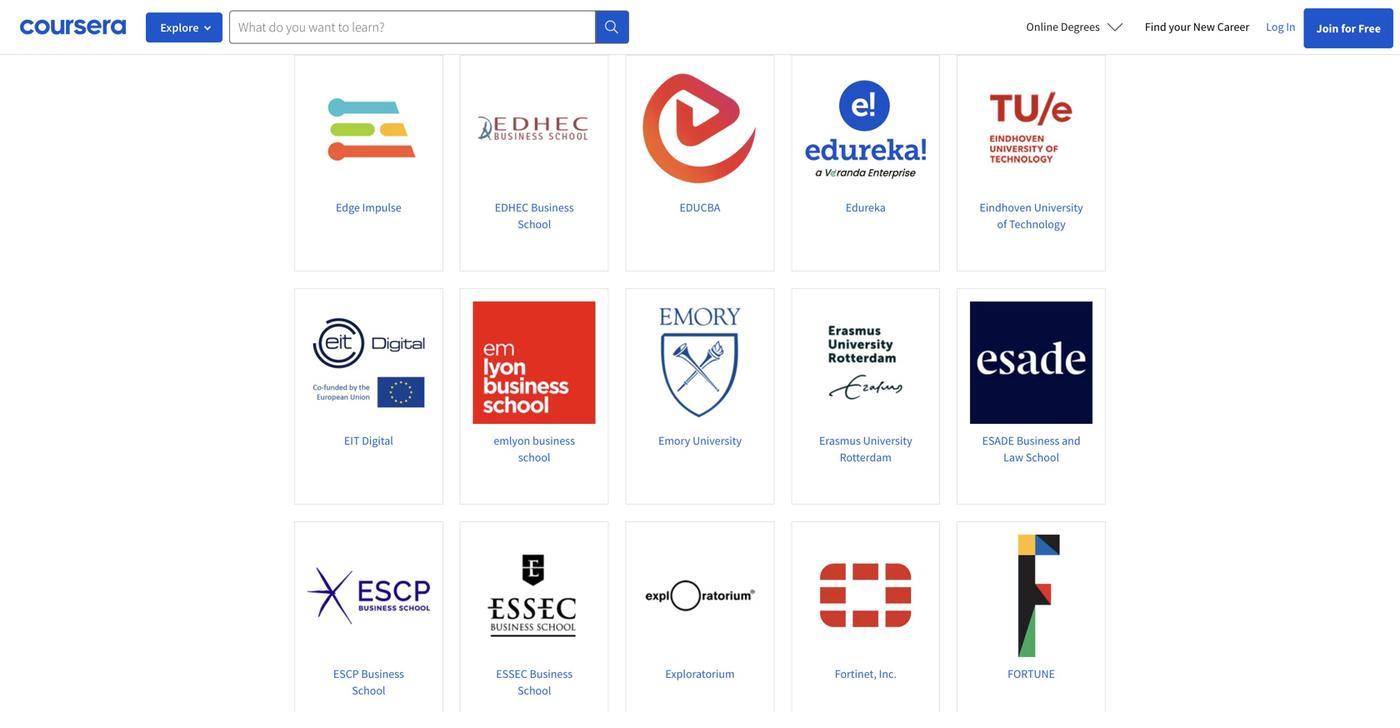 Task type: locate. For each thing, give the bounding box(es) containing it.
eindhoven university of technology logo image
[[971, 68, 1093, 191]]

new
[[1194, 19, 1216, 34]]

school for edhec business school
[[518, 217, 551, 232]]

university right "emory"
[[693, 433, 742, 448]]

escp business school logo image
[[308, 535, 430, 658]]

university inside 'link'
[[693, 433, 742, 448]]

fortinet, inc. link
[[792, 522, 941, 713]]

emory university logo image
[[639, 302, 762, 424]]

and
[[1062, 433, 1081, 448]]

school
[[518, 217, 551, 232], [1026, 450, 1060, 465], [352, 684, 386, 699], [518, 684, 551, 699]]

edhec business school logo image
[[473, 68, 596, 191]]

career
[[1218, 19, 1250, 34]]

find your new career link
[[1137, 17, 1259, 38]]

business for esade
[[1017, 433, 1060, 448]]

business inside the esade business and law school
[[1017, 433, 1060, 448]]

business for edhec
[[531, 200, 574, 215]]

eindhoven
[[980, 200, 1032, 215]]

fortinet,
[[835, 667, 877, 682]]

What do you want to learn? text field
[[229, 10, 596, 44]]

essec business school link
[[460, 522, 609, 713]]

degrees
[[1061, 19, 1101, 34]]

eit
[[344, 433, 360, 448]]

explore button
[[146, 13, 223, 43]]

school down essec
[[518, 684, 551, 699]]

edge impulse logo image
[[308, 68, 430, 191]]

2 horizontal spatial university
[[1035, 200, 1084, 215]]

university inside 'erasmus university rotterdam'
[[864, 433, 913, 448]]

emlyon business school
[[494, 433, 575, 465]]

essec business school
[[496, 667, 573, 699]]

business inside escp business school
[[361, 667, 404, 682]]

esade business and law school logo image
[[971, 302, 1093, 424]]

eit digital  logo image
[[308, 302, 430, 424]]

None search field
[[229, 10, 630, 44]]

business for essec
[[530, 667, 573, 682]]

fortinet, inc.
[[835, 667, 897, 682]]

business right edhec
[[531, 200, 574, 215]]

school right the law
[[1026, 450, 1060, 465]]

business
[[531, 200, 574, 215], [1017, 433, 1060, 448], [361, 667, 404, 682], [530, 667, 573, 682]]

law
[[1004, 450, 1024, 465]]

join for free link
[[1305, 8, 1394, 48]]

free
[[1359, 21, 1382, 36]]

university inside eindhoven university of technology
[[1035, 200, 1084, 215]]

school inside the essec business school
[[518, 684, 551, 699]]

erasmus
[[820, 433, 861, 448]]

find
[[1146, 19, 1167, 34]]

business right essec
[[530, 667, 573, 682]]

1 horizontal spatial university
[[864, 433, 913, 448]]

esade business and law school
[[983, 433, 1081, 465]]

edhec business school
[[495, 200, 574, 232]]

university
[[1035, 200, 1084, 215], [693, 433, 742, 448], [864, 433, 913, 448]]

business up the law
[[1017, 433, 1060, 448]]

university for emory university
[[693, 433, 742, 448]]

edureka
[[846, 200, 886, 215]]

school down edhec
[[518, 217, 551, 232]]

0 horizontal spatial university
[[693, 433, 742, 448]]

eit digital link
[[294, 288, 443, 505]]

business inside the essec business school
[[530, 667, 573, 682]]

digital
[[362, 433, 393, 448]]

university up technology at the top of page
[[1035, 200, 1084, 215]]

school inside edhec business school
[[518, 217, 551, 232]]

business inside edhec business school
[[531, 200, 574, 215]]

educba logo image
[[639, 68, 762, 191]]

log in
[[1267, 19, 1296, 34]]

in
[[1287, 19, 1296, 34]]

coursera image
[[20, 14, 126, 40]]

university up rotterdam
[[864, 433, 913, 448]]

escp business school link
[[294, 522, 443, 713]]

school for essec business school
[[518, 684, 551, 699]]

edureka link
[[792, 55, 941, 272]]

edge
[[336, 200, 360, 215]]

school inside escp business school
[[352, 684, 386, 699]]

esade business and law school link
[[957, 288, 1107, 505]]

join for free
[[1317, 21, 1382, 36]]

university for erasmus university rotterdam
[[864, 433, 913, 448]]

your
[[1169, 19, 1192, 34]]

business right escp
[[361, 667, 404, 682]]

school
[[519, 450, 551, 465]]

school down escp
[[352, 684, 386, 699]]



Task type: vqa. For each thing, say whether or not it's contained in the screenshot.
the topmost work
no



Task type: describe. For each thing, give the bounding box(es) containing it.
escp business school
[[333, 667, 404, 699]]

emlyon business school logo image
[[473, 302, 596, 424]]

fortune
[[1008, 667, 1056, 682]]

essec business school logo image
[[473, 535, 596, 658]]

business for escp
[[361, 667, 404, 682]]

edureka logo image
[[805, 68, 927, 191]]

school inside the esade business and law school
[[1026, 450, 1060, 465]]

join
[[1317, 21, 1340, 36]]

inc.
[[879, 667, 897, 682]]

essec
[[496, 667, 528, 682]]

edge impulse link
[[294, 55, 443, 272]]

business
[[533, 433, 575, 448]]

emory university link
[[626, 288, 775, 505]]

exploratorium
[[666, 667, 735, 682]]

escp
[[333, 667, 359, 682]]

emory
[[659, 433, 691, 448]]

school for escp business school
[[352, 684, 386, 699]]

fortune logo image
[[971, 535, 1093, 658]]

online degrees
[[1027, 19, 1101, 34]]

educba link
[[626, 55, 775, 272]]

erasmus university rotterdam logo image
[[805, 302, 927, 424]]

eindhoven university of technology link
[[957, 55, 1107, 272]]

for
[[1342, 21, 1357, 36]]

emlyon business school link
[[460, 288, 609, 505]]

technology
[[1010, 217, 1066, 232]]

find your new career
[[1146, 19, 1250, 34]]

educba
[[680, 200, 721, 215]]

eindhoven university of technology
[[980, 200, 1084, 232]]

edhec business school link
[[460, 55, 609, 272]]

explore
[[160, 20, 199, 35]]

log
[[1267, 19, 1285, 34]]

erasmus university rotterdam link
[[792, 288, 941, 505]]

fortinet, inc. logo image
[[805, 535, 927, 658]]

edhec
[[495, 200, 529, 215]]

impulse
[[362, 200, 402, 215]]

esade
[[983, 433, 1015, 448]]

online
[[1027, 19, 1059, 34]]

eit digital
[[344, 433, 393, 448]]

erasmus university rotterdam
[[820, 433, 913, 465]]

online degrees button
[[1014, 8, 1137, 45]]

fortune link
[[957, 522, 1107, 713]]

emory university
[[659, 433, 742, 448]]

log in link
[[1259, 17, 1305, 37]]

rotterdam
[[840, 450, 892, 465]]

emlyon
[[494, 433, 531, 448]]

exploratorium link
[[626, 522, 775, 713]]

exploratorium logo image
[[639, 535, 762, 658]]

university for eindhoven university of technology
[[1035, 200, 1084, 215]]

of
[[998, 217, 1007, 232]]

edge impulse
[[336, 200, 402, 215]]



